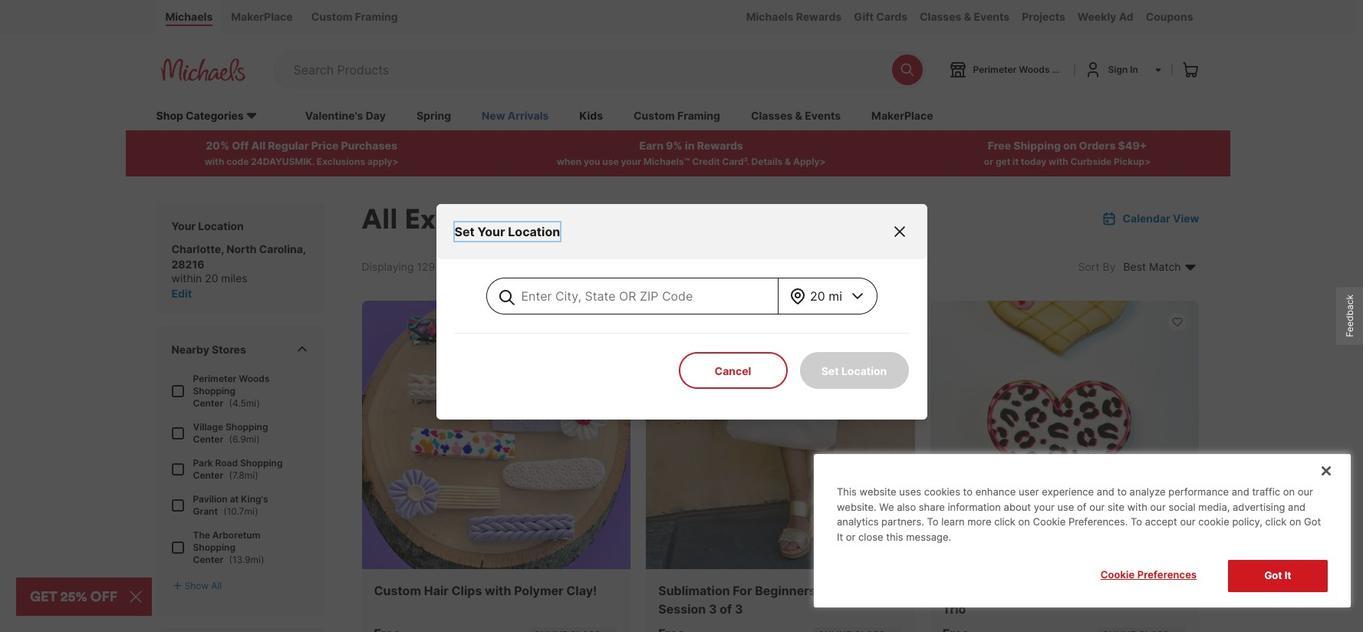 Task type: describe. For each thing, give the bounding box(es) containing it.
1 horizontal spatial and
[[1232, 486, 1250, 498]]

user
[[1019, 486, 1040, 498]]

more
[[968, 516, 992, 528]]

at
[[230, 493, 239, 505]]

1 to from the left
[[964, 486, 973, 498]]

2 vertical spatial all
[[211, 580, 222, 592]]

michaels rewards link
[[740, 0, 848, 34]]

Enter City, State OR ZIP Code field
[[486, 278, 878, 315]]

this website uses cookies to enhance user experience and to analyze performance and traffic on our website. we also share information about your use of our site with our social media, advertising and analytics partners. to learn more click on cookie preferences. to accept our cookie policy, click on got it or close this message.
[[837, 486, 1322, 543]]

& up apply>
[[796, 109, 803, 122]]

or inside this website uses cookies to enhance user experience and to analyze performance and traffic on our website. we also share information about your use of our site with our social media, advertising and analytics partners. to learn more click on cookie preferences. to accept our cookie policy, click on got it or close this message.
[[846, 531, 856, 543]]

analyze
[[1130, 486, 1166, 498]]

shop categories
[[156, 109, 244, 122]]

kids link
[[580, 108, 603, 125]]

media,
[[1199, 501, 1231, 513]]

0 vertical spatial makerplace link
[[222, 0, 302, 34]]

sort by
[[1079, 260, 1116, 273]]

shopping inside the village shopping center
[[226, 421, 268, 433]]

0 horizontal spatial perimeter woods shopping center
[[193, 373, 270, 409]]

cookie preferences
[[1101, 569, 1197, 581]]

traffic
[[1253, 486, 1281, 498]]

0 vertical spatial framing
[[355, 10, 398, 23]]

credit
[[692, 156, 720, 167]]

road
[[215, 457, 238, 469]]

information
[[948, 501, 1002, 513]]

, 28216
[[172, 242, 306, 271]]

cookie
[[1199, 516, 1230, 528]]

set location
[[822, 364, 887, 377]]

displaying
[[362, 260, 414, 273]]

0 horizontal spatial custom framing
[[311, 10, 398, 23]]

stores
[[212, 343, 246, 356]]

apply>
[[368, 156, 399, 167]]

mi) for ( 10.7 mi)
[[244, 506, 258, 517]]

new arrivals link
[[482, 108, 549, 125]]

uses
[[900, 486, 922, 498]]

for
[[733, 584, 752, 599]]

delights:
[[1000, 584, 1053, 599]]

hair
[[424, 584, 449, 599]]

tabler image inside set your location "dialog"
[[891, 223, 909, 241]]

also
[[897, 501, 916, 513]]

mi) for ( 7.8 mi)
[[245, 469, 258, 481]]

13.9
[[233, 554, 251, 565]]

1 to from the left
[[927, 516, 939, 528]]

( 10.7 mi)
[[221, 506, 258, 517]]

( for 13.9
[[229, 554, 233, 565]]

Search Input field
[[294, 52, 885, 87]]

charlotte, north carolina
[[172, 242, 303, 255]]

makerplace for bottommost makerplace link
[[872, 109, 934, 122]]

20% off all regular price purchases with code 24dayusmik. exclusions apply>
[[205, 139, 399, 167]]

apply>
[[794, 156, 826, 167]]

close
[[859, 531, 884, 543]]

free shipping on orders $49+ or get it today with curbside pickup>
[[985, 139, 1151, 167]]

sort
[[1079, 260, 1100, 273]]

10.7
[[227, 506, 244, 517]]

perimeter woods shopping center inside button
[[974, 64, 1128, 75]]

perimeter inside button
[[974, 64, 1017, 75]]

coupons link
[[1140, 0, 1200, 34]]

social
[[1169, 501, 1196, 513]]

set your location dialog
[[436, 204, 927, 420]]

on down about
[[1019, 516, 1031, 528]]

within 20 miles edit
[[172, 271, 248, 300]]

cookie inside button
[[1101, 569, 1135, 581]]

day
[[366, 109, 386, 122]]

heartfelt delights: a cookie decorating trio link
[[931, 301, 1200, 632]]

michaels rewards
[[747, 10, 842, 23]]

shopping for ( 7.8 mi)
[[240, 457, 283, 469]]

on right policy, in the bottom right of the page
[[1290, 516, 1302, 528]]

tabler image
[[172, 580, 183, 592]]

a inside sublimation for beginners: q & a session 3 of 3
[[846, 584, 856, 599]]

earn
[[640, 139, 664, 152]]

the
[[193, 529, 210, 541]]

code
[[227, 156, 249, 167]]

0 horizontal spatial and
[[1097, 486, 1115, 498]]

our down social
[[1181, 516, 1196, 528]]

site
[[1108, 501, 1125, 513]]

nearby stores
[[172, 343, 246, 356]]

projects
[[1022, 10, 1066, 23]]

center inside the village shopping center
[[193, 433, 224, 445]]

( for 7.8
[[229, 469, 233, 481]]

( for 10.7
[[224, 506, 227, 517]]

& inside sublimation for beginners: q & a session 3 of 3
[[835, 584, 844, 599]]

( 7.8 mi)
[[227, 469, 258, 481]]

1 horizontal spatial framing
[[678, 109, 721, 122]]

129
[[417, 260, 435, 273]]

pickup>
[[1114, 156, 1151, 167]]

village
[[193, 421, 223, 433]]

michaels link
[[156, 0, 222, 34]]

today
[[1021, 156, 1047, 167]]

advertising
[[1233, 501, 1286, 513]]

village shopping center
[[193, 421, 268, 445]]

mi) for ( 6.9 mi)
[[246, 433, 260, 445]]

shopping for ( 4.5 mi)
[[193, 385, 236, 397]]

7.8
[[233, 469, 245, 481]]

get
[[996, 156, 1011, 167]]

1 vertical spatial makerplace link
[[872, 108, 934, 125]]

( for 4.5
[[229, 397, 233, 409]]

your inside earn 9% in rewards when you use your michaels™ credit card³. details & apply>
[[621, 156, 642, 167]]

purchases
[[341, 139, 398, 152]]

experiences
[[405, 201, 563, 236]]

the arboretum shopping center
[[193, 529, 260, 565]]

results
[[438, 260, 472, 273]]

heartfelt
[[943, 584, 997, 599]]

9%
[[666, 139, 683, 152]]

1 horizontal spatial classes & events link
[[914, 0, 1016, 34]]

2 3 from the left
[[735, 602, 743, 617]]

on right traffic at bottom right
[[1284, 486, 1296, 498]]

mi) for ( 4.5 mi)
[[246, 397, 260, 409]]

michaels™
[[644, 156, 690, 167]]

sublimation
[[659, 584, 730, 599]]

a inside heartfelt delights: a cookie decorating trio
[[1056, 584, 1065, 599]]

cookie inside heartfelt delights: a cookie decorating trio
[[1068, 584, 1110, 599]]

1 vertical spatial classes & events
[[751, 109, 841, 122]]

valentine's day
[[305, 109, 386, 122]]

shopping for ( 13.9 mi)
[[193, 542, 236, 553]]

on inside free shipping on orders $49+ or get it today with curbside pickup>
[[1064, 139, 1077, 152]]

michaels for michaels
[[165, 10, 213, 23]]

we
[[880, 501, 895, 513]]

valentine's
[[305, 109, 363, 122]]

center for ( 7.8 mi)
[[193, 469, 224, 481]]

when
[[557, 156, 582, 167]]

with inside this website uses cookies to enhance user experience and to analyze performance and traffic on our website. we also share information about your use of our site with our social media, advertising and analytics partners. to learn more click on cookie preferences. to accept our cookie policy, click on got it or close this message.
[[1128, 501, 1148, 513]]

search button image
[[900, 62, 915, 77]]

by
[[1103, 260, 1116, 273]]

share
[[919, 501, 945, 513]]

set your location
[[455, 224, 560, 239]]

classes for classes & events link to the left
[[751, 109, 793, 122]]

cookie inside this website uses cookies to enhance user experience and to analyze performance and traffic on our website. we also share information about your use of our site with our social media, advertising and analytics partners. to learn more click on cookie preferences. to accept our cookie policy, click on got it or close this message.
[[1033, 516, 1066, 528]]

got it button
[[1229, 561, 1328, 592]]

set for set your location
[[455, 224, 475, 239]]

pavilion at king's grant
[[193, 493, 268, 517]]

projects link
[[1016, 0, 1072, 34]]

custom hair clips with polymer clay! link
[[362, 301, 631, 632]]

20%
[[206, 139, 230, 152]]

events for the rightmost classes & events link
[[974, 10, 1010, 23]]

free
[[988, 139, 1012, 152]]

all experiences
[[362, 201, 563, 236]]

your location
[[172, 219, 244, 232]]

view
[[1173, 212, 1200, 225]]

orders
[[1080, 139, 1116, 152]]

location for set location
[[842, 364, 887, 377]]

heartfelt delights: a cookie decorating trio
[[943, 584, 1180, 617]]

your inside this website uses cookies to enhance user experience and to analyze performance and traffic on our website. we also share information about your use of our site with our social media, advertising and analytics partners. to learn more click on cookie preferences. to accept our cookie policy, click on got it or close this message.
[[1034, 501, 1055, 513]]

shopping inside button
[[1053, 64, 1095, 75]]

2 to from the left
[[1131, 516, 1143, 528]]

classes for the rightmost classes & events link
[[920, 10, 962, 23]]



Task type: locate. For each thing, give the bounding box(es) containing it.
woods inside button
[[1019, 64, 1050, 75]]

on up 'curbside' at top
[[1064, 139, 1077, 152]]

click down about
[[995, 516, 1016, 528]]

1 horizontal spatial michaels
[[747, 10, 794, 23]]

0 vertical spatial makerplace
[[231, 10, 293, 23]]

1 horizontal spatial of
[[1078, 501, 1087, 513]]

( up road
[[229, 433, 233, 445]]

click down advertising
[[1266, 516, 1287, 528]]

events left projects
[[974, 10, 1010, 23]]

use
[[603, 156, 619, 167], [1058, 501, 1075, 513]]

(
[[229, 397, 233, 409], [229, 433, 233, 445], [229, 469, 233, 481], [224, 506, 227, 517], [229, 554, 233, 565]]

all
[[251, 139, 266, 152], [362, 201, 398, 236], [211, 580, 222, 592]]

1 vertical spatial framing
[[678, 109, 721, 122]]

click
[[995, 516, 1016, 528], [1266, 516, 1287, 528]]

and up advertising
[[1232, 486, 1250, 498]]

0 horizontal spatial got
[[1265, 570, 1283, 582]]

center inside the arboretum shopping center
[[193, 554, 224, 565]]

custom
[[311, 10, 353, 23], [634, 109, 675, 122], [374, 584, 421, 599]]

makerplace inside makerplace link
[[231, 10, 293, 23]]

2 horizontal spatial and
[[1289, 501, 1306, 513]]

0 horizontal spatial makerplace link
[[222, 0, 302, 34]]

learn
[[942, 516, 965, 528]]

( down arboretum at the bottom left
[[229, 554, 233, 565]]

0 horizontal spatial to
[[927, 516, 939, 528]]

1 vertical spatial makerplace
[[872, 109, 934, 122]]

a
[[846, 584, 856, 599], [1056, 584, 1065, 599]]

sublimation for beginners: q & a session 3 of 3 link
[[646, 301, 915, 632]]

shop
[[156, 109, 183, 122]]

classes & events right cards
[[920, 10, 1010, 23]]

perimeter down nearby stores on the left of the page
[[193, 373, 237, 384]]

1 horizontal spatial set
[[822, 364, 839, 377]]

0 horizontal spatial events
[[805, 109, 841, 122]]

shopping inside perimeter woods shopping center
[[193, 385, 236, 397]]

center inside perimeter woods shopping center button
[[1097, 64, 1128, 75]]

classes & events link up apply>
[[751, 108, 841, 125]]

to up the site
[[1118, 486, 1127, 498]]

( down road
[[229, 469, 233, 481]]

2 michaels from the left
[[747, 10, 794, 23]]

1 horizontal spatial classes & events
[[920, 10, 1010, 23]]

0 vertical spatial classes & events link
[[914, 0, 1016, 34]]

1 michaels from the left
[[165, 10, 213, 23]]

0 horizontal spatial your
[[621, 156, 642, 167]]

0 horizontal spatial tabler image
[[294, 342, 310, 357]]

2 to from the left
[[1118, 486, 1127, 498]]

about
[[1004, 501, 1032, 513]]

michaels for michaels rewards
[[747, 10, 794, 23]]

1 vertical spatial custom framing
[[634, 109, 721, 122]]

classes right cards
[[920, 10, 962, 23]]

0 horizontal spatial custom
[[311, 10, 353, 23]]

1 vertical spatial classes & events link
[[751, 108, 841, 125]]

$49+
[[1119, 139, 1148, 152]]

of
[[1078, 501, 1087, 513], [720, 602, 732, 617]]

1 horizontal spatial perimeter woods shopping center
[[974, 64, 1128, 75]]

woods down projects link
[[1019, 64, 1050, 75]]

0 vertical spatial custom framing
[[311, 10, 398, 23]]

( 4.5 mi)
[[227, 397, 260, 409]]

woods up ( 4.5 mi)
[[239, 373, 270, 384]]

1 horizontal spatial custom framing link
[[634, 108, 721, 125]]

use inside earn 9% in rewards when you use your michaels™ credit card³. details & apply>
[[603, 156, 619, 167]]

with inside free shipping on orders $49+ or get it today with curbside pickup>
[[1049, 156, 1069, 167]]

0 vertical spatial classes & events
[[920, 10, 1010, 23]]

center up village
[[193, 397, 224, 409]]

( 13.9 mi)
[[227, 554, 265, 565]]

and up the site
[[1097, 486, 1115, 498]]

all right off in the left top of the page
[[251, 139, 266, 152]]

off
[[232, 139, 249, 152]]

cancel button
[[679, 352, 788, 389]]

our right traffic at bottom right
[[1298, 486, 1314, 498]]

arrivals
[[508, 109, 549, 122]]

mi) up park road shopping center in the left bottom of the page
[[246, 433, 260, 445]]

1 vertical spatial all
[[362, 201, 398, 236]]

with right "today"
[[1049, 156, 1069, 167]]

1 vertical spatial your
[[1034, 501, 1055, 513]]

2 horizontal spatial all
[[362, 201, 398, 236]]

0 vertical spatial cookie
[[1033, 516, 1066, 528]]

performance
[[1169, 486, 1230, 498]]

your inside "dialog"
[[478, 224, 505, 239]]

it inside button
[[1285, 570, 1292, 582]]

with
[[205, 156, 224, 167], [1049, 156, 1069, 167], [1128, 501, 1148, 513], [485, 584, 511, 599]]

mi)
[[246, 397, 260, 409], [246, 433, 260, 445], [245, 469, 258, 481], [244, 506, 258, 517], [251, 554, 265, 565]]

( down pavilion
[[224, 506, 227, 517]]

1 horizontal spatial 3
[[735, 602, 743, 617]]

0 vertical spatial set
[[455, 224, 475, 239]]

location for your location
[[198, 219, 244, 232]]

cookie up decorating on the right
[[1101, 569, 1135, 581]]

set for set location
[[822, 364, 839, 377]]

grant
[[193, 506, 218, 517]]

makerplace for the top makerplace link
[[231, 10, 293, 23]]

0 horizontal spatial your
[[172, 219, 196, 232]]

1 click from the left
[[995, 516, 1016, 528]]

custom framing
[[311, 10, 398, 23], [634, 109, 721, 122]]

1 horizontal spatial click
[[1266, 516, 1287, 528]]

0 horizontal spatial classes
[[751, 109, 793, 122]]

kids
[[580, 109, 603, 122]]

1 vertical spatial it
[[1285, 570, 1292, 582]]

& right details
[[785, 156, 791, 167]]

2 horizontal spatial custom
[[634, 109, 675, 122]]

0 vertical spatial perimeter woods shopping center
[[974, 64, 1128, 75]]

0 horizontal spatial set
[[455, 224, 475, 239]]

20
[[205, 271, 218, 285]]

1 horizontal spatial events
[[974, 10, 1010, 23]]

1 vertical spatial cookie
[[1101, 569, 1135, 581]]

2 click from the left
[[1266, 516, 1287, 528]]

center down park
[[193, 469, 224, 481]]

0 horizontal spatial it
[[837, 531, 844, 543]]

0 vertical spatial it
[[837, 531, 844, 543]]

1 vertical spatial or
[[846, 531, 856, 543]]

tabler image
[[891, 223, 909, 241], [294, 342, 310, 357]]

6.9
[[233, 433, 246, 445]]

with inside custom hair clips with polymer clay! link
[[485, 584, 511, 599]]

of down experience
[[1078, 501, 1087, 513]]

polymer
[[514, 584, 564, 599]]

& right the q
[[835, 584, 844, 599]]

clips
[[452, 584, 482, 599]]

0 horizontal spatial michaels
[[165, 10, 213, 23]]

,
[[303, 242, 306, 255]]

mi) for ( 13.9 mi)
[[251, 554, 265, 565]]

( for 6.9
[[229, 433, 233, 445]]

and
[[1097, 486, 1115, 498], [1232, 486, 1250, 498], [1289, 501, 1306, 513]]

0 horizontal spatial woods
[[239, 373, 270, 384]]

0 horizontal spatial custom framing link
[[302, 0, 407, 34]]

1 horizontal spatial makerplace
[[872, 109, 934, 122]]

charlotte,
[[172, 242, 224, 255]]

events up apply>
[[805, 109, 841, 122]]

your down earn
[[621, 156, 642, 167]]

0 vertical spatial woods
[[1019, 64, 1050, 75]]

1 horizontal spatial perimeter
[[974, 64, 1017, 75]]

gift cards link
[[848, 0, 914, 34]]

pavilion
[[193, 493, 228, 505]]

center down 'weekly ad' link
[[1097, 64, 1128, 75]]

miles
[[221, 271, 248, 285]]

0 horizontal spatial makerplace
[[231, 10, 293, 23]]

( up the village shopping center
[[229, 397, 233, 409]]

calendar
[[1123, 212, 1171, 225]]

north
[[227, 242, 257, 255]]

3 down for
[[735, 602, 743, 617]]

use inside this website uses cookies to enhance user experience and to analyze performance and traffic on our website. we also share information about your use of our site with our social media, advertising and analytics partners. to learn more click on cookie preferences. to accept our cookie policy, click on got it or close this message.
[[1058, 501, 1075, 513]]

exclusions
[[317, 156, 365, 167]]

cookie left decorating on the right
[[1068, 584, 1110, 599]]

michaels
[[165, 10, 213, 23], [747, 10, 794, 23]]

our up accept
[[1151, 501, 1166, 513]]

mi) down arboretum at the bottom left
[[251, 554, 265, 565]]

got inside this website uses cookies to enhance user experience and to analyze performance and traffic on our website. we also share information about your use of our site with our social media, advertising and analytics partners. to learn more click on cookie preferences. to accept our cookie policy, click on got it or close this message.
[[1305, 516, 1322, 528]]

1 horizontal spatial use
[[1058, 501, 1075, 513]]

shopping down weekly
[[1053, 64, 1095, 75]]

2 vertical spatial cookie
[[1068, 584, 1110, 599]]

spring
[[417, 109, 451, 122]]

park
[[193, 457, 213, 469]]

3 down sublimation
[[709, 602, 717, 617]]

center down the
[[193, 554, 224, 565]]

cookie preferences button
[[1082, 561, 1216, 591]]

you
[[584, 156, 601, 167]]

it down advertising
[[1285, 570, 1292, 582]]

1 horizontal spatial got
[[1305, 516, 1322, 528]]

1 horizontal spatial custom framing
[[634, 109, 721, 122]]

1 vertical spatial classes
[[751, 109, 793, 122]]

rewards left gift
[[796, 10, 842, 23]]

perimeter woods shopping center button
[[949, 61, 1128, 79]]

& inside earn 9% in rewards when you use your michaels™ credit card³. details & apply>
[[785, 156, 791, 167]]

it inside this website uses cookies to enhance user experience and to analyze performance and traffic on our website. we also share information about your use of our site with our social media, advertising and analytics partners. to learn more click on cookie preferences. to accept our cookie policy, click on got it or close this message.
[[837, 531, 844, 543]]

with right clips
[[485, 584, 511, 599]]

1 a from the left
[[846, 584, 856, 599]]

3
[[709, 602, 717, 617], [735, 602, 743, 617]]

1 horizontal spatial woods
[[1019, 64, 1050, 75]]

0 horizontal spatial 3
[[709, 602, 717, 617]]

shopping inside the arboretum shopping center
[[193, 542, 236, 553]]

0 horizontal spatial use
[[603, 156, 619, 167]]

1 horizontal spatial to
[[1131, 516, 1143, 528]]

set inside button
[[822, 364, 839, 377]]

shopping up 4.5
[[193, 385, 236, 397]]

28216
[[172, 258, 205, 271]]

0 vertical spatial custom
[[311, 10, 353, 23]]

decorating
[[1113, 584, 1180, 599]]

nearby
[[172, 343, 209, 356]]

cards
[[877, 10, 908, 23]]

0 vertical spatial use
[[603, 156, 619, 167]]

of inside sublimation for beginners: q & a session 3 of 3
[[720, 602, 732, 617]]

1 vertical spatial tabler image
[[294, 342, 310, 357]]

1 horizontal spatial a
[[1056, 584, 1065, 599]]

0 vertical spatial events
[[974, 10, 1010, 23]]

of inside this website uses cookies to enhance user experience and to analyze performance and traffic on our website. we also share information about your use of our site with our social media, advertising and analytics partners. to learn more click on cookie preferences. to accept our cookie policy, click on got it or close this message.
[[1078, 501, 1087, 513]]

center for ( 13.9 mi)
[[193, 554, 224, 565]]

center inside park road shopping center
[[193, 469, 224, 481]]

all up "displaying" in the top left of the page
[[362, 201, 398, 236]]

0 horizontal spatial perimeter
[[193, 373, 237, 384]]

1 horizontal spatial custom
[[374, 584, 421, 599]]

your down user
[[1034, 501, 1055, 513]]

got down advertising
[[1265, 570, 1283, 582]]

a right delights:
[[1056, 584, 1065, 599]]

gift
[[854, 10, 874, 23]]

1 vertical spatial rewards
[[697, 139, 744, 152]]

0 vertical spatial or
[[985, 156, 994, 167]]

0 vertical spatial all
[[251, 139, 266, 152]]

partners.
[[882, 516, 925, 528]]

2 vertical spatial custom
[[374, 584, 421, 599]]

all right show
[[211, 580, 222, 592]]

new
[[482, 109, 505, 122]]

cookie down experience
[[1033, 516, 1066, 528]]

all inside 20% off all regular price purchases with code 24dayusmik. exclusions apply>
[[251, 139, 266, 152]]

within
[[172, 271, 202, 285]]

1 vertical spatial events
[[805, 109, 841, 122]]

ad
[[1119, 10, 1134, 23]]

1 horizontal spatial or
[[985, 156, 994, 167]]

1 vertical spatial got
[[1265, 570, 1283, 582]]

to left accept
[[1131, 516, 1143, 528]]

mi) up the ( 6.9 mi)
[[246, 397, 260, 409]]

makerplace right michaels link
[[231, 10, 293, 23]]

shopping up ( 7.8 mi)
[[240, 457, 283, 469]]

0 vertical spatial your
[[621, 156, 642, 167]]

got inside button
[[1265, 570, 1283, 582]]

1 3 from the left
[[709, 602, 717, 617]]

4.5
[[233, 397, 246, 409]]

accept
[[1146, 516, 1178, 528]]

0 vertical spatial rewards
[[796, 10, 842, 23]]

of down sublimation
[[720, 602, 732, 617]]

0 horizontal spatial to
[[964, 486, 973, 498]]

shopping up the ( 6.9 mi)
[[226, 421, 268, 433]]

or left get
[[985, 156, 994, 167]]

analytics
[[837, 516, 879, 528]]

center down village
[[193, 433, 224, 445]]

use down experience
[[1058, 501, 1075, 513]]

perimeter woods shopping center down projects link
[[974, 64, 1128, 75]]

1 horizontal spatial classes
[[920, 10, 962, 23]]

it down 'analytics'
[[837, 531, 844, 543]]

got up the got it button
[[1305, 516, 1322, 528]]

use right you
[[603, 156, 619, 167]]

classes & events link right cards
[[914, 0, 1016, 34]]

1 horizontal spatial your
[[1034, 501, 1055, 513]]

1 vertical spatial custom
[[634, 109, 675, 122]]

1 horizontal spatial to
[[1118, 486, 1127, 498]]

trio
[[943, 602, 966, 617]]

set
[[455, 224, 475, 239], [822, 364, 839, 377]]

( 6.9 mi)
[[227, 433, 260, 445]]

shop categories link
[[156, 108, 275, 125]]

shipping
[[1014, 139, 1061, 152]]

perimeter down projects link
[[974, 64, 1017, 75]]

a right the q
[[846, 584, 856, 599]]

carolina
[[259, 242, 303, 255]]

& right cards
[[964, 10, 972, 23]]

to
[[927, 516, 939, 528], [1131, 516, 1143, 528]]

cookies
[[925, 486, 961, 498]]

1 vertical spatial set
[[822, 364, 839, 377]]

to down share
[[927, 516, 939, 528]]

and right advertising
[[1289, 501, 1306, 513]]

with down analyze
[[1128, 501, 1148, 513]]

0 horizontal spatial or
[[846, 531, 856, 543]]

0 horizontal spatial all
[[211, 580, 222, 592]]

mi) up king's
[[245, 469, 258, 481]]

this
[[837, 486, 857, 498]]

beginners:
[[755, 584, 820, 599]]

weekly
[[1078, 10, 1117, 23]]

shopping down the
[[193, 542, 236, 553]]

events for classes & events link to the left
[[805, 109, 841, 122]]

1 vertical spatial woods
[[239, 373, 270, 384]]

0 vertical spatial classes
[[920, 10, 962, 23]]

coupons
[[1146, 10, 1194, 23]]

1 horizontal spatial location
[[508, 224, 560, 239]]

mi) down king's
[[244, 506, 258, 517]]

heart image
[[1172, 316, 1185, 328]]

classes & events up apply>
[[751, 109, 841, 122]]

king's
[[241, 493, 268, 505]]

with inside 20% off all regular price purchases with code 24dayusmik. exclusions apply>
[[205, 156, 224, 167]]

1 horizontal spatial makerplace link
[[872, 108, 934, 125]]

rewards up the credit
[[697, 139, 744, 152]]

classes up details
[[751, 109, 793, 122]]

2 a from the left
[[1056, 584, 1065, 599]]

details
[[752, 156, 783, 167]]

0 vertical spatial got
[[1305, 516, 1322, 528]]

or down 'analytics'
[[846, 531, 856, 543]]

makerplace down "search button" image
[[872, 109, 934, 122]]

with down 20%
[[205, 156, 224, 167]]

0 horizontal spatial classes & events link
[[751, 108, 841, 125]]

2 horizontal spatial location
[[842, 364, 887, 377]]

0 vertical spatial tabler image
[[891, 223, 909, 241]]

weekly ad
[[1078, 10, 1134, 23]]

0 horizontal spatial of
[[720, 602, 732, 617]]

rewards inside earn 9% in rewards when you use your michaels™ credit card³. details & apply>
[[697, 139, 744, 152]]

website.
[[837, 501, 877, 513]]

center for ( 4.5 mi)
[[193, 397, 224, 409]]

location inside button
[[842, 364, 887, 377]]

center
[[1097, 64, 1128, 75], [193, 397, 224, 409], [193, 433, 224, 445], [193, 469, 224, 481], [193, 554, 224, 565]]

shopping inside park road shopping center
[[240, 457, 283, 469]]

to up the information
[[964, 486, 973, 498]]

0 horizontal spatial rewards
[[697, 139, 744, 152]]

or inside free shipping on orders $49+ or get it today with curbside pickup>
[[985, 156, 994, 167]]

perimeter woods shopping center down stores on the left of page
[[193, 373, 270, 409]]

new arrivals
[[482, 109, 549, 122]]

1 vertical spatial custom framing link
[[634, 108, 721, 125]]

0 horizontal spatial click
[[995, 516, 1016, 528]]

our up preferences. at right
[[1090, 501, 1105, 513]]



Task type: vqa. For each thing, say whether or not it's contained in the screenshot.


